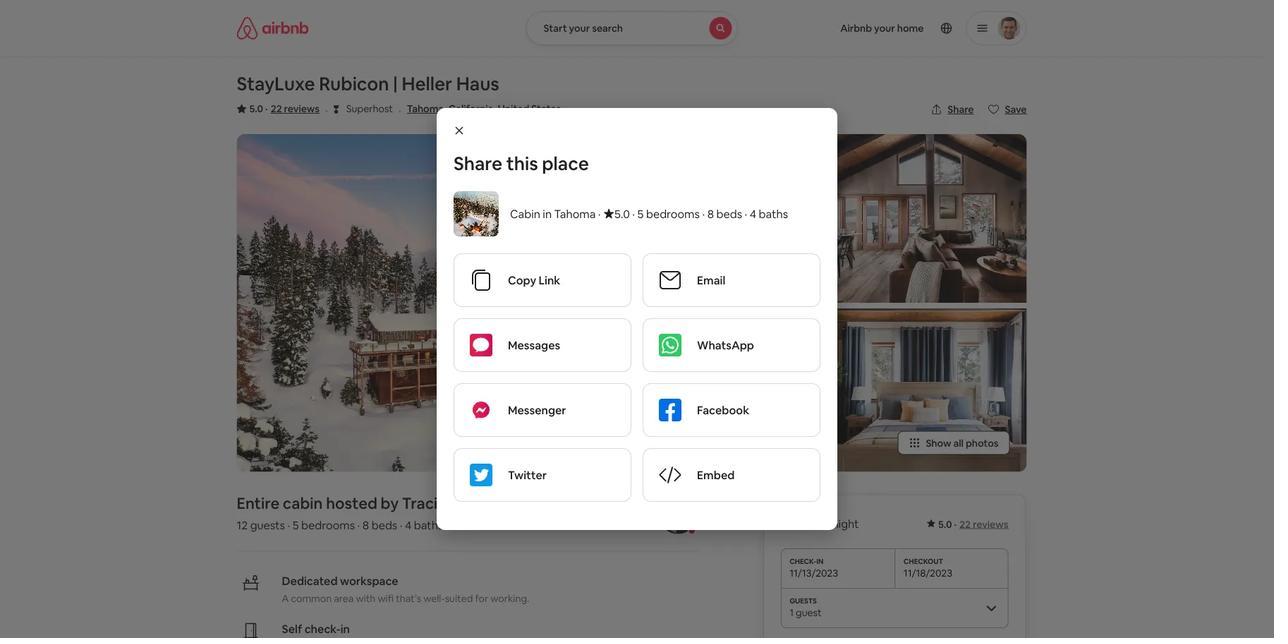 Task type: vqa. For each thing, say whether or not it's contained in the screenshot.
48
no



Task type: describe. For each thing, give the bounding box(es) containing it.
workspace
[[340, 574, 399, 588]]

· tahoma, california, united states
[[399, 102, 561, 117]]

11/13/2023
[[790, 567, 839, 580]]

suited
[[445, 592, 473, 605]]

stayluxe rubicon | heller haus
[[237, 72, 500, 96]]

dedicated workspace a common area with wifi that's well-suited for working.
[[282, 574, 530, 605]]

show
[[927, 437, 952, 449]]

escape to your own mountain oasis with stunning lake views, where luxury meets nature in a perfectly curated bedroom complete with plush linens, cozy pillows, beautiful curtains, a charming chair, and a touch of greenery to awaken your senses. image
[[835, 309, 1028, 472]]

whatsapp
[[697, 338, 755, 352]]

this
[[507, 152, 538, 175]]

well-
[[424, 592, 445, 605]]

all
[[954, 437, 964, 449]]

entire cabin hosted by traci and benjamin 12 guests · 5 bedrooms · 8 beds · 4 baths
[[237, 493, 542, 533]]

Start your search search field
[[526, 11, 738, 45]]

gather around the table for a feast with a view! enjoy the beauty of lake tahoe while savoring every bite in our modern rustic dining area. image
[[638, 309, 830, 472]]

common
[[291, 592, 332, 605]]

tahoma,
[[407, 102, 447, 115]]

wifi
[[378, 592, 394, 605]]

facebook link
[[644, 384, 820, 436]]

bedrooms inside entire cabin hosted by traci and benjamin 12 guests · 5 bedrooms · 8 beds · 4 baths
[[301, 518, 355, 533]]

stayluxe
[[237, 72, 315, 96]]

facebook
[[697, 403, 750, 417]]

bedrooms inside share dialog
[[647, 206, 700, 221]]

0 horizontal spatial in
[[341, 622, 350, 636]]

2 escape to our lavish mountain cabin in lake tahoe and wake up to the serenity of a sunrise overlooking the pristine waters of the lake. image from the left
[[638, 134, 830, 303]]

beds inside share dialog
[[717, 206, 743, 221]]

share for share this place
[[454, 152, 503, 175]]

share dialog
[[437, 108, 838, 530]]

baths inside entire cabin hosted by traci and benjamin 12 guests · 5 bedrooms · 8 beds · 4 baths
[[414, 518, 443, 533]]

self check-in
[[282, 622, 350, 636]]

󰀃
[[334, 102, 339, 115]]

check-
[[305, 622, 341, 636]]

california,
[[449, 102, 496, 115]]

twitter link
[[455, 449, 631, 501]]

messenger
[[508, 403, 566, 417]]

whatsapp link
[[644, 319, 820, 371]]

hosted
[[326, 493, 378, 514]]

4 inside share dialog
[[750, 206, 757, 221]]

email link
[[644, 254, 820, 306]]

cabin
[[283, 493, 323, 514]]

that's
[[396, 592, 422, 605]]

$1,009
[[782, 512, 829, 532]]

start your search
[[544, 22, 623, 35]]

your
[[569, 22, 590, 35]]

area
[[334, 592, 354, 605]]

place
[[542, 152, 589, 175]]

and benjamin
[[441, 493, 542, 514]]

tahoma
[[555, 206, 596, 221]]

start your search button
[[526, 11, 738, 45]]

self
[[282, 622, 302, 636]]

for
[[475, 592, 489, 605]]

rubicon
[[319, 72, 389, 96]]

reviews for topmost 22 reviews button
[[284, 102, 320, 115]]

5.0 · 22 reviews for topmost 22 reviews button
[[250, 102, 320, 115]]

1 horizontal spatial 22 reviews button
[[960, 518, 1009, 530]]

12
[[237, 518, 248, 533]]

|
[[393, 72, 398, 96]]

11/18/2023
[[904, 567, 953, 580]]

· inside · tahoma, california, united states
[[399, 103, 402, 117]]

cabin in tahoma · ★5.0 · 5 bedrooms · 8 beds · 4 baths
[[510, 206, 789, 221]]

copy
[[508, 273, 537, 287]]

$1,009 night
[[782, 512, 859, 532]]



Task type: locate. For each thing, give the bounding box(es) containing it.
photos
[[966, 437, 999, 449]]

traci and benjamin is a superhost. learn more about traci and benjamin. image
[[659, 494, 698, 534], [659, 494, 698, 534]]

beds down the by
[[372, 518, 398, 533]]

0 horizontal spatial 8
[[363, 518, 369, 533]]

show all photos button
[[898, 431, 1011, 455]]

embed
[[697, 468, 735, 482]]

22 for topmost 22 reviews button
[[271, 102, 282, 115]]

5.0 · 22 reviews down stayluxe
[[250, 102, 320, 115]]

5 right ★5.0
[[638, 206, 644, 221]]

copy link button
[[455, 254, 631, 306]]

1 vertical spatial in
[[341, 622, 350, 636]]

1 horizontal spatial 5.0 · 22 reviews
[[939, 518, 1009, 530]]

copy link
[[508, 273, 561, 287]]

★5.0
[[604, 206, 630, 221]]

share button
[[926, 97, 980, 121]]

5.0 down stayluxe
[[250, 102, 263, 115]]

1 vertical spatial 5.0
[[939, 518, 953, 530]]

start
[[544, 22, 567, 35]]

1 horizontal spatial baths
[[759, 206, 789, 221]]

states
[[532, 102, 561, 115]]

8 down hosted
[[363, 518, 369, 533]]

superhost
[[346, 102, 393, 115]]

1 horizontal spatial 5.0
[[939, 518, 953, 530]]

share left save button
[[948, 103, 975, 116]]

escape to our lavish mountain cabin in lake tahoe and wake up to the serenity of a sunrise overlooking the pristine waters of the lake. image
[[237, 134, 632, 472], [638, 134, 830, 303]]

show all photos
[[927, 437, 999, 449]]

5 inside entire cabin hosted by traci and benjamin 12 guests · 5 bedrooms · 8 beds · 4 baths
[[293, 518, 299, 533]]

embed button
[[644, 449, 820, 501]]

1 vertical spatial 4
[[405, 518, 412, 533]]

entire
[[237, 493, 280, 514]]

0 horizontal spatial 5.0 · 22 reviews
[[250, 102, 320, 115]]

profile element
[[755, 0, 1028, 56]]

bedrooms
[[647, 206, 700, 221], [301, 518, 355, 533]]

heller
[[402, 72, 453, 96]]

1 horizontal spatial reviews
[[973, 518, 1009, 530]]

night
[[833, 516, 859, 531]]

united
[[498, 102, 530, 115]]

0 vertical spatial 22
[[271, 102, 282, 115]]

beds up email link
[[717, 206, 743, 221]]

4 up email link
[[750, 206, 757, 221]]

bedrooms right ★5.0
[[647, 206, 700, 221]]

1 vertical spatial 5
[[293, 518, 299, 533]]

0 vertical spatial 5.0
[[250, 102, 263, 115]]

5.0 up 11/18/2023
[[939, 518, 953, 530]]

traci
[[402, 493, 438, 514]]

5.0 for topmost 22 reviews button
[[250, 102, 263, 115]]

cozy up with loved ones in our luxurious living room, complete with comfortable sofas, a warm fireplace, and board games - the perfect spot for laughter, conversation, and relaxation in our modern, yet rustic mountain cabin. image
[[835, 134, 1028, 303]]

beds
[[717, 206, 743, 221], [372, 518, 398, 533]]

email
[[697, 273, 726, 287]]

0 vertical spatial share
[[948, 103, 975, 116]]

0 horizontal spatial 5
[[293, 518, 299, 533]]

1 vertical spatial reviews
[[973, 518, 1009, 530]]

8 inside share dialog
[[708, 206, 714, 221]]

·
[[266, 102, 268, 115], [325, 103, 328, 117], [399, 103, 402, 117], [599, 206, 601, 221], [633, 206, 635, 221], [703, 206, 705, 221], [745, 206, 748, 221], [955, 518, 957, 530], [288, 518, 290, 533], [358, 518, 360, 533], [400, 518, 403, 533]]

5.0 for the rightmost 22 reviews button
[[939, 518, 953, 530]]

8
[[708, 206, 714, 221], [363, 518, 369, 533]]

5 down cabin
[[293, 518, 299, 533]]

22
[[271, 102, 282, 115], [960, 518, 971, 530]]

1 horizontal spatial 4
[[750, 206, 757, 221]]

in
[[543, 206, 552, 221], [341, 622, 350, 636]]

8 inside entire cabin hosted by traci and benjamin 12 guests · 5 bedrooms · 8 beds · 4 baths
[[363, 518, 369, 533]]

1 escape to our lavish mountain cabin in lake tahoe and wake up to the serenity of a sunrise overlooking the pristine waters of the lake. image from the left
[[237, 134, 632, 472]]

5.0
[[250, 102, 263, 115], [939, 518, 953, 530]]

5.0 · 22 reviews for the rightmost 22 reviews button
[[939, 518, 1009, 530]]

by
[[381, 493, 399, 514]]

tahoma, california, united states button
[[407, 100, 561, 117]]

1 vertical spatial 8
[[363, 518, 369, 533]]

beds inside entire cabin hosted by traci and benjamin 12 guests · 5 bedrooms · 8 beds · 4 baths
[[372, 518, 398, 533]]

1 horizontal spatial 5
[[638, 206, 644, 221]]

in down area
[[341, 622, 350, 636]]

22 reviews button
[[271, 102, 320, 116], [960, 518, 1009, 530]]

messages
[[508, 338, 561, 352]]

guests
[[250, 518, 285, 533]]

0 horizontal spatial baths
[[414, 518, 443, 533]]

share
[[948, 103, 975, 116], [454, 152, 503, 175]]

0 vertical spatial 8
[[708, 206, 714, 221]]

working.
[[491, 592, 530, 605]]

4 down traci
[[405, 518, 412, 533]]

4
[[750, 206, 757, 221], [405, 518, 412, 533]]

reviews for the rightmost 22 reviews button
[[973, 518, 1009, 530]]

0 horizontal spatial share
[[454, 152, 503, 175]]

save
[[1006, 103, 1028, 116]]

0 horizontal spatial 22
[[271, 102, 282, 115]]

0 horizontal spatial 22 reviews button
[[271, 102, 320, 116]]

share inside button
[[948, 103, 975, 116]]

1 vertical spatial share
[[454, 152, 503, 175]]

0 vertical spatial 5
[[638, 206, 644, 221]]

0 vertical spatial 22 reviews button
[[271, 102, 320, 116]]

1 vertical spatial beds
[[372, 518, 398, 533]]

1 vertical spatial baths
[[414, 518, 443, 533]]

twitter
[[508, 468, 547, 482]]

1 horizontal spatial 22
[[960, 518, 971, 530]]

0 horizontal spatial reviews
[[284, 102, 320, 115]]

1 horizontal spatial 8
[[708, 206, 714, 221]]

1 horizontal spatial share
[[948, 103, 975, 116]]

22 for the rightmost 22 reviews button
[[960, 518, 971, 530]]

a
[[282, 592, 289, 605]]

0 horizontal spatial escape to our lavish mountain cabin in lake tahoe and wake up to the serenity of a sunrise overlooking the pristine waters of the lake. image
[[237, 134, 632, 472]]

in inside share dialog
[[543, 206, 552, 221]]

0 horizontal spatial 5.0
[[250, 102, 263, 115]]

0 horizontal spatial beds
[[372, 518, 398, 533]]

0 vertical spatial bedrooms
[[647, 206, 700, 221]]

5
[[638, 206, 644, 221], [293, 518, 299, 533]]

1 vertical spatial 5.0 · 22 reviews
[[939, 518, 1009, 530]]

5 inside share dialog
[[638, 206, 644, 221]]

messages link
[[455, 319, 631, 371]]

messenger link
[[455, 384, 631, 436]]

1 horizontal spatial beds
[[717, 206, 743, 221]]

0 horizontal spatial bedrooms
[[301, 518, 355, 533]]

1 vertical spatial 22
[[960, 518, 971, 530]]

8 up email
[[708, 206, 714, 221]]

baths inside share dialog
[[759, 206, 789, 221]]

0 vertical spatial in
[[543, 206, 552, 221]]

share inside dialog
[[454, 152, 503, 175]]

1 horizontal spatial escape to our lavish mountain cabin in lake tahoe and wake up to the serenity of a sunrise overlooking the pristine waters of the lake. image
[[638, 134, 830, 303]]

baths
[[759, 206, 789, 221], [414, 518, 443, 533]]

0 vertical spatial 4
[[750, 206, 757, 221]]

0 vertical spatial reviews
[[284, 102, 320, 115]]

1 vertical spatial bedrooms
[[301, 518, 355, 533]]

4 inside entire cabin hosted by traci and benjamin 12 guests · 5 bedrooms · 8 beds · 4 baths
[[405, 518, 412, 533]]

0 vertical spatial baths
[[759, 206, 789, 221]]

bedrooms down hosted
[[301, 518, 355, 533]]

link
[[539, 273, 561, 287]]

cabin
[[510, 206, 541, 221]]

1 horizontal spatial in
[[543, 206, 552, 221]]

in right cabin
[[543, 206, 552, 221]]

1 horizontal spatial bedrooms
[[647, 206, 700, 221]]

0 vertical spatial beds
[[717, 206, 743, 221]]

share left this
[[454, 152, 503, 175]]

5.0 · 22 reviews up 11/18/2023
[[939, 518, 1009, 530]]

share for share
[[948, 103, 975, 116]]

dedicated
[[282, 574, 338, 588]]

0 vertical spatial 5.0 · 22 reviews
[[250, 102, 320, 115]]

0 horizontal spatial 4
[[405, 518, 412, 533]]

search
[[592, 22, 623, 35]]

5.0 · 22 reviews
[[250, 102, 320, 115], [939, 518, 1009, 530]]

1 vertical spatial 22 reviews button
[[960, 518, 1009, 530]]

share this place
[[454, 152, 589, 175]]

with
[[356, 592, 376, 605]]

save button
[[983, 97, 1033, 121]]

reviews
[[284, 102, 320, 115], [973, 518, 1009, 530]]

haus
[[457, 72, 500, 96]]



